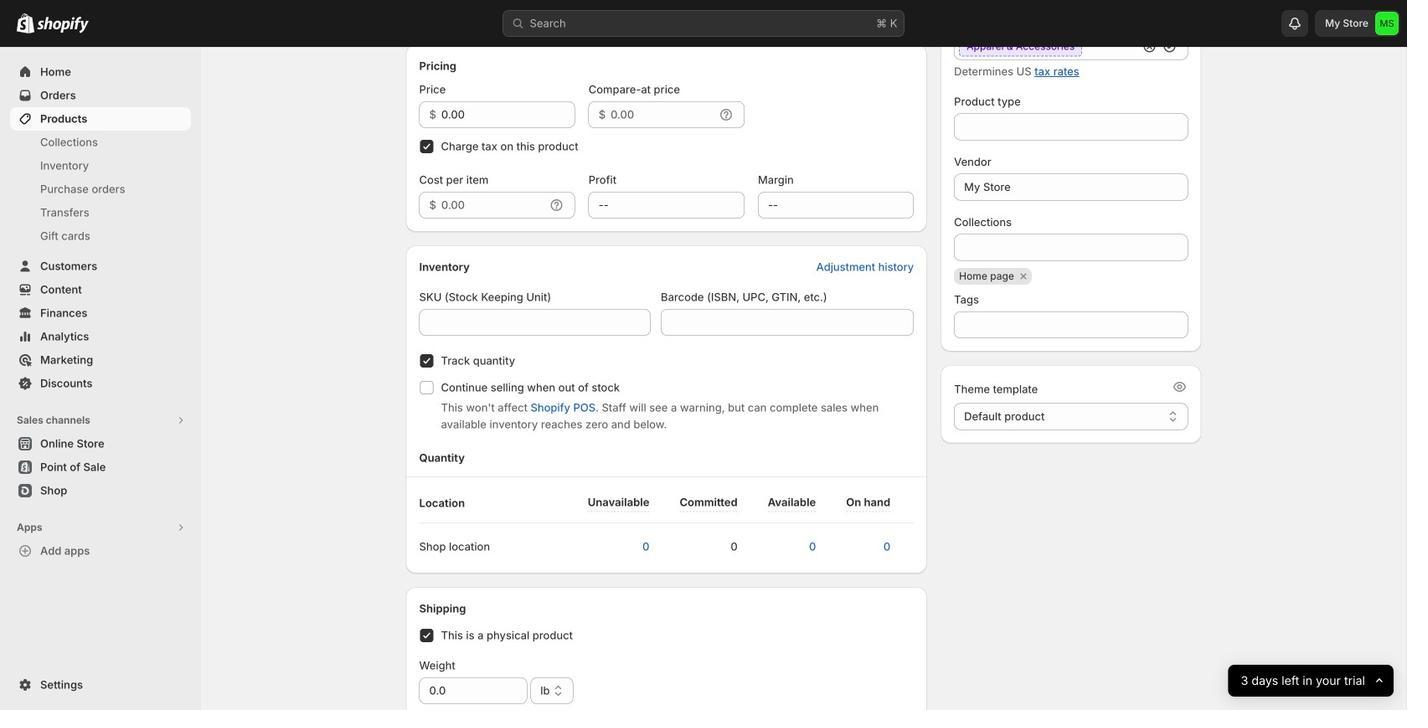 Task type: locate. For each thing, give the bounding box(es) containing it.
  text field
[[442, 101, 575, 128], [611, 101, 715, 128], [442, 192, 545, 219]]

None text field
[[955, 114, 1189, 140], [955, 174, 1189, 201], [955, 114, 1189, 140], [955, 174, 1189, 201]]

shopify image
[[37, 17, 89, 33]]

None text field
[[589, 192, 745, 219], [758, 192, 914, 219], [955, 234, 1189, 261], [419, 309, 651, 336], [661, 309, 914, 336], [589, 192, 745, 219], [758, 192, 914, 219], [955, 234, 1189, 261], [419, 309, 651, 336], [661, 309, 914, 336]]



Task type: vqa. For each thing, say whether or not it's contained in the screenshot.
0.00 text box
no



Task type: describe. For each thing, give the bounding box(es) containing it.
my store image
[[1376, 12, 1399, 35]]

0.0 text field
[[419, 678, 527, 705]]

shopify image
[[17, 13, 34, 33]]

Apparel & Accessories text field
[[955, 33, 1138, 60]]



